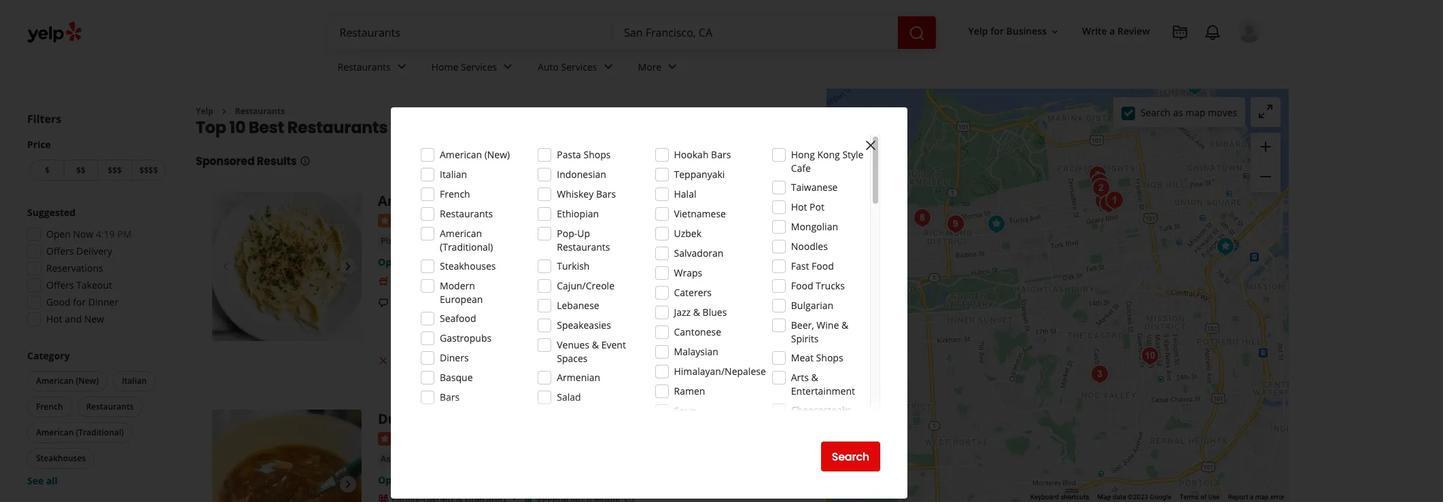 Task type: describe. For each thing, give the bounding box(es) containing it.
$ button
[[30, 160, 64, 181]]

large group friendly
[[492, 275, 582, 288]]

delicious.
[[553, 296, 595, 309]]

see all button
[[27, 474, 58, 487]]

24 chevron down v2 image
[[600, 59, 616, 75]]

so
[[738, 296, 749, 309]]

review
[[1118, 25, 1150, 38]]

it's
[[483, 296, 496, 309]]

(new) inside american (new) button
[[76, 375, 99, 387]]

arts
[[791, 371, 809, 384]]

dumpling
[[378, 410, 444, 428]]

armenian
[[557, 371, 600, 384]]

0 vertical spatial food
[[812, 260, 834, 273]]

pop-up restaurants
[[557, 227, 610, 254]]

category
[[27, 349, 70, 362]]

order…"
[[393, 323, 428, 336]]

caterers
[[674, 286, 712, 299]]

amici's east coast pizzeria at cloudkitchens soma image
[[1212, 233, 1239, 260]]

delivery
[[76, 245, 112, 258]]

fermentation lab image
[[1101, 187, 1128, 214]]

data
[[1113, 494, 1126, 501]]

steakhouses inside steakhouses button
[[36, 453, 86, 464]]

next image
[[340, 477, 356, 493]]

blues
[[703, 306, 727, 319]]

american inside american (traditional)
[[440, 227, 482, 240]]

view website link
[[686, 347, 783, 377]]

user actions element
[[957, 17, 1281, 101]]

& for venues & event spaces
[[592, 339, 599, 351]]

american (traditional) inside search dialog
[[440, 227, 493, 254]]

next image
[[340, 259, 356, 275]]

search for search as map moves
[[1141, 106, 1171, 119]]

the
[[466, 309, 483, 322]]

steakhouses inside search dialog
[[440, 260, 496, 273]]

2 vertical spatial italian
[[122, 375, 147, 387]]

1 horizontal spatial italian
[[412, 235, 438, 247]]

american (traditional) inside "button"
[[36, 427, 124, 438]]

noodles
[[791, 240, 828, 253]]

projects image
[[1172, 24, 1188, 41]]

3.1 link
[[457, 212, 470, 227]]

east
[[429, 192, 458, 210]]

pm for open now 4:19 pm
[[117, 228, 132, 241]]

group
[[520, 275, 546, 288]]

2 vertical spatial bars
[[440, 391, 460, 404]]

lokma image
[[909, 205, 936, 232]]

(19 reviews)
[[473, 214, 526, 227]]

slideshow element for amici's east coast pizzeria at cloudkitchens soma
[[212, 192, 362, 341]]

top
[[196, 117, 226, 139]]

map for moves
[[1185, 106, 1205, 119]]

memento sf image
[[1086, 361, 1113, 388]]

francisco,
[[468, 117, 552, 139]]

mongolian
[[791, 220, 838, 233]]

slideshow element for dumpling baby china bistro
[[212, 410, 362, 502]]

french inside search dialog
[[440, 188, 470, 201]]

hot and new
[[46, 313, 104, 326]]

hookah bars
[[674, 148, 731, 161]]

meat shops
[[791, 351, 843, 364]]

all inside "i love amici's pizza. it's consistently delicious. today, i'm not feeling well at all so i ordered a pizza. the delivery guy came through the front gate and disappeared with my order…"
[[726, 296, 736, 309]]

$$$ button
[[98, 160, 131, 181]]

(19 reviews) link
[[473, 212, 526, 227]]

asian fusion button
[[378, 453, 435, 466]]

previous image for dumpling baby china bistro
[[218, 477, 234, 493]]

error
[[1270, 494, 1285, 501]]

0 vertical spatial italian button
[[409, 235, 441, 248]]

modern
[[440, 279, 475, 292]]

auto
[[538, 60, 559, 73]]

cloudkitchens
[[576, 192, 674, 210]]

home services
[[431, 60, 497, 73]]

basque
[[440, 371, 473, 384]]

friendly
[[549, 275, 582, 288]]

more
[[431, 323, 456, 336]]

turkish
[[557, 260, 590, 273]]

pasta shops
[[557, 148, 611, 161]]

reservations
[[46, 262, 103, 275]]

0 horizontal spatial and
[[65, 313, 82, 326]]

search image
[[909, 25, 925, 41]]

fusion
[[405, 453, 432, 465]]

and inside "i love amici's pizza. it's consistently delicious. today, i'm not feeling well at all so i ordered a pizza. the delivery guy came through the front gate and disappeared with my order…"
[[669, 309, 686, 322]]

american (new) button
[[27, 371, 108, 392]]

yelp for business
[[968, 25, 1047, 38]]

(traditional) inside "button"
[[76, 427, 124, 438]]

group containing category
[[24, 349, 169, 488]]

zoom out image
[[1257, 169, 1274, 185]]

yelp for yelp link
[[196, 105, 213, 117]]

$$ button
[[64, 160, 98, 181]]

10
[[229, 117, 245, 139]]

16 chevron down v2 image
[[1049, 26, 1060, 37]]

nono image
[[1090, 188, 1117, 215]]

amici's east coast pizzeria at cloudkitchens soma
[[378, 192, 718, 210]]

search for search
[[832, 449, 869, 465]]

hot for hot pot
[[791, 201, 807, 213]]

16 checkmark v2 image
[[466, 356, 477, 366]]

bottega image
[[1136, 343, 1164, 370]]

american (new) inside search dialog
[[440, 148, 510, 161]]

the snug image
[[1084, 162, 1111, 189]]

whiskey bars
[[557, 188, 616, 201]]

halal
[[674, 188, 696, 201]]

"i
[[393, 296, 399, 309]]

2 vertical spatial open
[[378, 474, 403, 487]]

american down san
[[440, 148, 482, 161]]

write a review link
[[1077, 19, 1156, 44]]

view website
[[698, 354, 770, 369]]

more link
[[431, 323, 456, 336]]

steakhouses button
[[27, 449, 95, 469]]

soup
[[674, 404, 697, 417]]

keyboard shortcuts button
[[1030, 493, 1089, 502]]

group containing suggested
[[23, 206, 169, 330]]

cheesesteaks
[[791, 404, 852, 417]]

map for error
[[1255, 494, 1269, 501]]

french button
[[27, 397, 72, 417]]

american inside button
[[36, 375, 74, 387]]

modern european
[[440, 279, 483, 306]]

today,
[[597, 296, 626, 309]]

filters
[[27, 111, 61, 126]]

lebanese
[[557, 299, 599, 312]]

not
[[645, 296, 660, 309]]

ramen
[[674, 385, 705, 398]]

cantonese
[[674, 326, 721, 339]]

amici's east coast pizzeria at cloudkitchens soma link
[[378, 192, 718, 210]]

pizza button
[[378, 235, 404, 248]]

french inside button
[[36, 401, 63, 413]]

bistro
[[527, 410, 567, 428]]

(new) inside search dialog
[[484, 148, 510, 161]]

©2023
[[1128, 494, 1148, 501]]

for for business
[[990, 25, 1004, 38]]

hard rock cafe image
[[1181, 72, 1209, 99]]

dumpling baby china bistro image
[[212, 410, 362, 502]]

came
[[541, 309, 565, 322]]

(traditional) inside search dialog
[[440, 241, 493, 254]]

0 vertical spatial group
[[1251, 133, 1281, 192]]

16 vegetarian v2 image
[[523, 494, 533, 502]]

auto services link
[[527, 49, 627, 88]]

1 horizontal spatial takeout
[[537, 356, 569, 367]]

home services link
[[421, 49, 527, 88]]

see
[[27, 474, 44, 487]]

dumpling baby china bistro link
[[378, 410, 567, 428]]

keyboard
[[1030, 494, 1059, 501]]

himalayan/nepalese
[[674, 365, 766, 378]]

close image
[[863, 137, 879, 153]]

$$
[[76, 164, 86, 176]]

$$$$ button
[[131, 160, 166, 181]]

catering
[[392, 275, 429, 288]]

0 vertical spatial restaurants link
[[327, 49, 421, 88]]

salad
[[557, 391, 581, 404]]

shortcuts
[[1060, 494, 1089, 501]]



Task type: vqa. For each thing, say whether or not it's contained in the screenshot.
the right "Dumpling Baby China Bistro" image
yes



Task type: locate. For each thing, give the bounding box(es) containing it.
italian button
[[409, 235, 441, 248], [113, 371, 156, 392]]

malaysian
[[674, 345, 718, 358]]

1 horizontal spatial french
[[440, 188, 470, 201]]

front
[[623, 309, 645, 322]]

pm inside group
[[117, 228, 132, 241]]

hot down good
[[46, 313, 62, 326]]

1 vertical spatial pizza.
[[439, 309, 464, 322]]

0 vertical spatial takeout
[[76, 279, 112, 292]]

0 vertical spatial previous image
[[218, 259, 234, 275]]

24 chevron down v2 image for more
[[664, 59, 681, 75]]

(new) down francisco,
[[484, 148, 510, 161]]

search dialog
[[0, 0, 1443, 502]]

4:19
[[96, 228, 115, 241]]

marufuku ramen image
[[1095, 190, 1122, 218]]

bars for hookah bars
[[711, 148, 731, 161]]

0 horizontal spatial a
[[431, 309, 437, 322]]

pizza. up more link
[[439, 309, 464, 322]]

(new)
[[484, 148, 510, 161], [76, 375, 99, 387]]

google
[[1150, 494, 1171, 501]]

pizza. up the
[[455, 296, 480, 309]]

offers for offers takeout
[[46, 279, 74, 292]]

outdoor
[[392, 356, 425, 367]]

2 24 chevron down v2 image from the left
[[500, 59, 516, 75]]

yelp for business button
[[963, 19, 1066, 44]]

for inside button
[[990, 25, 1004, 38]]

shops
[[584, 148, 611, 161], [816, 351, 843, 364]]

2 vertical spatial group
[[24, 349, 169, 488]]

event
[[601, 339, 626, 351]]

1 vertical spatial yelp
[[196, 105, 213, 117]]

offers delivery
[[46, 245, 112, 258]]

hot for hot and new
[[46, 313, 62, 326]]

soma
[[677, 192, 718, 210]]

near
[[391, 117, 430, 139]]

takeout down venues
[[537, 356, 569, 367]]

& right wine
[[841, 319, 848, 332]]

american (traditional) up steakhouses button
[[36, 427, 124, 438]]

& right jazz
[[693, 306, 700, 319]]

american (traditional) down 3.1
[[440, 227, 493, 254]]

open down suggested
[[46, 228, 71, 241]]

2 horizontal spatial bars
[[711, 148, 731, 161]]

map region
[[761, 26, 1443, 502]]

0 horizontal spatial italian button
[[113, 371, 156, 392]]

bento peak image
[[942, 211, 969, 238]]

1 vertical spatial italian button
[[113, 371, 156, 392]]

open up 16 catering v2 image
[[378, 256, 403, 269]]

restaurants link
[[327, 49, 421, 88], [235, 105, 285, 117]]

expand map image
[[1257, 103, 1274, 120]]

10:00
[[428, 256, 453, 269]]

24 chevron down v2 image for restaurants
[[393, 59, 410, 75]]

0 vertical spatial a
[[1110, 25, 1115, 38]]

zoom in image
[[1257, 138, 1274, 155]]

american down 3.1
[[440, 227, 482, 240]]

search inside button
[[832, 449, 869, 465]]

1 vertical spatial takeout
[[537, 356, 569, 367]]

0 horizontal spatial restaurants link
[[235, 105, 285, 117]]

see all
[[27, 474, 58, 487]]

24 chevron down v2 image
[[393, 59, 410, 75], [500, 59, 516, 75], [664, 59, 681, 75]]

24 chevron down v2 image inside home services link
[[500, 59, 516, 75]]

amici's east coast pizzeria at cloudkitchens soma image
[[212, 192, 362, 341]]

service
[[431, 275, 462, 288]]

& for arts & entertainment
[[811, 371, 818, 384]]

16 speech v2 image
[[378, 298, 389, 309]]

food up food trucks
[[812, 260, 834, 273]]

1 vertical spatial hot
[[46, 313, 62, 326]]

love
[[401, 296, 420, 309]]

0 vertical spatial offers
[[46, 245, 74, 258]]

0 horizontal spatial shops
[[584, 148, 611, 161]]

little shucker image
[[1088, 175, 1115, 202]]

search up google image
[[832, 449, 869, 465]]

bars up teppanyaki
[[711, 148, 731, 161]]

china
[[485, 410, 523, 428]]

previous image for amici's east coast pizzeria at cloudkitchens soma
[[218, 259, 234, 275]]

italian up "open until 10:00 pm"
[[412, 235, 438, 247]]

0 horizontal spatial american (new)
[[36, 375, 99, 387]]

1 horizontal spatial pm
[[455, 256, 469, 269]]

1 horizontal spatial and
[[669, 309, 686, 322]]

american down category
[[36, 375, 74, 387]]

hot
[[791, 201, 807, 213], [46, 313, 62, 326]]

jazz
[[674, 306, 691, 319]]

services for home services
[[461, 60, 497, 73]]

& right arts
[[811, 371, 818, 384]]

0 horizontal spatial pm
[[117, 228, 132, 241]]

cafe
[[791, 162, 811, 175]]

0 horizontal spatial french
[[36, 401, 63, 413]]

steakhouses up see all button
[[36, 453, 86, 464]]

1 vertical spatial offers
[[46, 279, 74, 292]]

search as map moves
[[1141, 106, 1237, 119]]

0 vertical spatial shops
[[584, 148, 611, 161]]

yelp left 16 chevron right v2 image
[[196, 105, 213, 117]]

hot inside search dialog
[[791, 201, 807, 213]]

2 previous image from the top
[[218, 477, 234, 493]]

french down american (new) button
[[36, 401, 63, 413]]

1 vertical spatial at
[[715, 296, 723, 309]]

0 horizontal spatial all
[[46, 474, 58, 487]]

1 24 chevron down v2 image from the left
[[393, 59, 410, 75]]

italian up east
[[440, 168, 467, 181]]

$
[[45, 164, 49, 176]]

terms
[[1180, 494, 1199, 501]]

pizza
[[381, 235, 401, 247]]

16 close v2 image
[[378, 356, 389, 366]]

ethiopian
[[557, 207, 599, 220]]

& inside beer, wine & spirits
[[841, 319, 848, 332]]

& for jazz & blues
[[693, 306, 700, 319]]

pm for open until 10:00 pm
[[455, 256, 469, 269]]

0 horizontal spatial at
[[559, 192, 573, 210]]

24 chevron down v2 image inside restaurants link
[[393, 59, 410, 75]]

1 services from the left
[[461, 60, 497, 73]]

1 horizontal spatial hot
[[791, 201, 807, 213]]

shops for meat shops
[[816, 351, 843, 364]]

pop-
[[557, 227, 577, 240]]

None search field
[[329, 16, 938, 49]]

dinner
[[88, 296, 119, 309]]

& inside arts & entertainment
[[811, 371, 818, 384]]

0 horizontal spatial map
[[1185, 106, 1205, 119]]

offers for offers delivery
[[46, 245, 74, 258]]

steakhouses up modern
[[440, 260, 496, 273]]

0 vertical spatial hot
[[791, 201, 807, 213]]

map data ©2023 google
[[1097, 494, 1171, 501]]

16 chevron right v2 image
[[219, 106, 230, 117]]

1 horizontal spatial for
[[990, 25, 1004, 38]]

2 slideshow element from the top
[[212, 410, 362, 502]]

open up 16 family owned v2 icon
[[378, 474, 403, 487]]

pm right 4:19
[[117, 228, 132, 241]]

3 24 chevron down v2 image from the left
[[664, 59, 681, 75]]

0 vertical spatial bars
[[711, 148, 731, 161]]

yelp for yelp for business
[[968, 25, 988, 38]]

24 chevron down v2 image left home
[[393, 59, 410, 75]]

1 vertical spatial a
[[431, 309, 437, 322]]

hot left pot
[[791, 201, 807, 213]]

bars for whiskey bars
[[596, 188, 616, 201]]

italian inside search dialog
[[440, 168, 467, 181]]

16 info v2 image
[[299, 156, 310, 167]]

a for write
[[1110, 25, 1115, 38]]

1 vertical spatial map
[[1255, 494, 1269, 501]]

more
[[638, 60, 662, 73]]

0 vertical spatial for
[[990, 25, 1004, 38]]

bars down basque
[[440, 391, 460, 404]]

(new) up the restaurants button
[[76, 375, 99, 387]]

taiwanese
[[791, 181, 838, 194]]

report a map error
[[1228, 494, 1285, 501]]

for for dinner
[[73, 296, 86, 309]]

catering service
[[392, 275, 462, 288]]

google image
[[830, 485, 875, 502]]

bulgarian
[[791, 299, 833, 312]]

services
[[461, 60, 497, 73], [561, 60, 597, 73]]

business categories element
[[327, 49, 1262, 88]]

1 vertical spatial all
[[46, 474, 58, 487]]

offers up good
[[46, 279, 74, 292]]

restaurants
[[337, 60, 391, 73], [235, 105, 285, 117], [287, 117, 388, 139], [440, 207, 493, 220], [557, 241, 610, 254], [86, 401, 134, 413]]

takeout up dinner
[[76, 279, 112, 292]]

notifications image
[[1204, 24, 1221, 41]]

offers up reservations at the left bottom
[[46, 245, 74, 258]]

as
[[1173, 106, 1183, 119]]

french up 3.1 link
[[440, 188, 470, 201]]

0 vertical spatial pizza.
[[455, 296, 480, 309]]

1 slideshow element from the top
[[212, 192, 362, 341]]

0 vertical spatial map
[[1185, 106, 1205, 119]]

0 vertical spatial slideshow element
[[212, 192, 362, 341]]

shops up arts & entertainment
[[816, 351, 843, 364]]

for left business
[[990, 25, 1004, 38]]

american (new) down san
[[440, 148, 510, 161]]

fast food
[[791, 260, 834, 273]]

view
[[698, 354, 724, 369]]

hong
[[791, 148, 815, 161]]

wraps
[[674, 266, 702, 279]]

american inside "button"
[[36, 427, 74, 438]]

2 vertical spatial a
[[1250, 494, 1254, 501]]

1 vertical spatial for
[[73, 296, 86, 309]]

pasta
[[557, 148, 581, 161]]

info icon image
[[586, 275, 597, 286], [586, 275, 597, 286], [624, 493, 635, 502], [624, 493, 635, 502]]

kong
[[817, 148, 840, 161]]

a inside "i love amici's pizza. it's consistently delicious. today, i'm not feeling well at all so i ordered a pizza. the delivery guy came through the front gate and disappeared with my order…"
[[431, 309, 437, 322]]

1 horizontal spatial search
[[1141, 106, 1171, 119]]

"i love amici's pizza. it's consistently delicious. today, i'm not feeling well at all so i ordered a pizza. the delivery guy came through the front gate and disappeared with my order…"
[[393, 296, 781, 336]]

price group
[[27, 138, 169, 184]]

beer, wine & spirits
[[791, 319, 848, 345]]

american down "french" button
[[36, 427, 74, 438]]

& left event
[[592, 339, 599, 351]]

1 horizontal spatial at
[[715, 296, 723, 309]]

1 vertical spatial previous image
[[218, 477, 234, 493]]

for down offers takeout
[[73, 296, 86, 309]]

1 vertical spatial slideshow element
[[212, 410, 362, 502]]

2 horizontal spatial italian
[[440, 168, 467, 181]]

(traditional) down 3.1
[[440, 241, 493, 254]]

a right "report"
[[1250, 494, 1254, 501]]

dumpling story image
[[1086, 169, 1113, 196]]

suggested
[[27, 206, 76, 219]]

1 horizontal spatial bars
[[596, 188, 616, 201]]

1 horizontal spatial map
[[1255, 494, 1269, 501]]

1 vertical spatial pm
[[455, 256, 469, 269]]

report
[[1228, 494, 1248, 501]]

french
[[440, 188, 470, 201], [36, 401, 63, 413]]

1 horizontal spatial american (new)
[[440, 148, 510, 161]]

24 chevron down v2 image inside more link
[[664, 59, 681, 75]]

0 vertical spatial french
[[440, 188, 470, 201]]

dumpling baby china bistro image
[[983, 211, 1010, 238]]

1 horizontal spatial services
[[561, 60, 597, 73]]

0 horizontal spatial search
[[832, 449, 869, 465]]

italian link
[[409, 235, 441, 248]]

1 vertical spatial restaurants link
[[235, 105, 285, 117]]

1 vertical spatial american (traditional)
[[36, 427, 124, 438]]

1 horizontal spatial italian button
[[409, 235, 441, 248]]

1 horizontal spatial (new)
[[484, 148, 510, 161]]

yelp left business
[[968, 25, 988, 38]]

previous image
[[218, 259, 234, 275], [218, 477, 234, 493]]

2 offers from the top
[[46, 279, 74, 292]]

0 vertical spatial steakhouses
[[440, 260, 496, 273]]

0 vertical spatial at
[[559, 192, 573, 210]]

bars
[[711, 148, 731, 161], [596, 188, 616, 201], [440, 391, 460, 404]]

speakeasies
[[557, 319, 611, 332]]

0 vertical spatial search
[[1141, 106, 1171, 119]]

24 chevron down v2 image for home services
[[500, 59, 516, 75]]

1 vertical spatial shops
[[816, 351, 843, 364]]

coast
[[461, 192, 499, 210]]

1 vertical spatial open
[[378, 256, 403, 269]]

all inside group
[[46, 474, 58, 487]]

american (new) down category
[[36, 375, 99, 387]]

and down good for dinner
[[65, 313, 82, 326]]

24 chevron down v2 image right more
[[664, 59, 681, 75]]

yelp inside yelp for business button
[[968, 25, 988, 38]]

2 horizontal spatial a
[[1250, 494, 1254, 501]]

0 vertical spatial (new)
[[484, 148, 510, 161]]

search button
[[821, 442, 880, 472]]

16 family owned v2 image
[[378, 494, 389, 502]]

1 vertical spatial search
[[832, 449, 869, 465]]

home
[[431, 60, 458, 73]]

business
[[1006, 25, 1047, 38]]

a inside "element"
[[1110, 25, 1115, 38]]

0 horizontal spatial hot
[[46, 313, 62, 326]]

0 horizontal spatial italian
[[122, 375, 147, 387]]

italian up the restaurants button
[[122, 375, 147, 387]]

0 horizontal spatial steakhouses
[[36, 453, 86, 464]]

and down 'feeling'
[[669, 309, 686, 322]]

1 vertical spatial american (new)
[[36, 375, 99, 387]]

1 horizontal spatial restaurants link
[[327, 49, 421, 88]]

diners
[[440, 351, 469, 364]]

sponsored results
[[196, 154, 297, 170]]

1 previous image from the top
[[218, 259, 234, 275]]

1 horizontal spatial yelp
[[968, 25, 988, 38]]

1 vertical spatial bars
[[596, 188, 616, 201]]

16 catering v2 image
[[378, 276, 389, 287]]

0 horizontal spatial bars
[[440, 391, 460, 404]]

services left 24 chevron down v2 icon in the left top of the page
[[561, 60, 597, 73]]

1 vertical spatial italian
[[412, 235, 438, 247]]

food down the fast
[[791, 279, 813, 292]]

trucks
[[816, 279, 845, 292]]

all right see
[[46, 474, 58, 487]]

hookah
[[674, 148, 709, 161]]

slideshow element
[[212, 192, 362, 341], [212, 410, 362, 502]]

1 horizontal spatial 24 chevron down v2 image
[[500, 59, 516, 75]]

& inside venues & event spaces
[[592, 339, 599, 351]]

1 horizontal spatial (traditional)
[[440, 241, 493, 254]]

website
[[727, 354, 770, 369]]

map left error
[[1255, 494, 1269, 501]]

search left as
[[1141, 106, 1171, 119]]

0 horizontal spatial yelp
[[196, 105, 213, 117]]

italian button up the restaurants button
[[113, 371, 156, 392]]

0 horizontal spatial american (traditional)
[[36, 427, 124, 438]]

beer,
[[791, 319, 814, 332]]

1 horizontal spatial steakhouses
[[440, 260, 496, 273]]

group
[[1251, 133, 1281, 192], [23, 206, 169, 330], [24, 349, 169, 488]]

0 vertical spatial (traditional)
[[440, 241, 493, 254]]

24 chevron down v2 image left auto in the top of the page
[[500, 59, 516, 75]]

i
[[751, 296, 754, 309]]

takeout
[[76, 279, 112, 292], [537, 356, 569, 367]]

1 offers from the top
[[46, 245, 74, 258]]

2 horizontal spatial 24 chevron down v2 image
[[664, 59, 681, 75]]

services right home
[[461, 60, 497, 73]]

pm down mission
[[455, 256, 469, 269]]

0 vertical spatial american (new)
[[440, 148, 510, 161]]

new
[[84, 313, 104, 326]]

well
[[695, 296, 712, 309]]

open for now
[[46, 228, 71, 241]]

asian fusion link
[[378, 453, 435, 466]]

1 horizontal spatial american (traditional)
[[440, 227, 493, 254]]

shops up indonesian
[[584, 148, 611, 161]]

cajun/creole
[[557, 279, 614, 292]]

best
[[249, 117, 284, 139]]

italian button up "open until 10:00 pm"
[[409, 235, 441, 248]]

a right write
[[1110, 25, 1115, 38]]

0 vertical spatial american (traditional)
[[440, 227, 493, 254]]

shops for pasta shops
[[584, 148, 611, 161]]

(traditional) down the restaurants button
[[76, 427, 124, 438]]

services for auto services
[[561, 60, 597, 73]]

for inside group
[[73, 296, 86, 309]]

report a map error link
[[1228, 494, 1285, 501]]

map right as
[[1185, 106, 1205, 119]]

3.1 star rating image
[[378, 214, 451, 228]]

pizza.
[[455, 296, 480, 309], [439, 309, 464, 322]]

restaurants inside button
[[86, 401, 134, 413]]

bars right whiskey
[[596, 188, 616, 201]]

at inside "i love amici's pizza. it's consistently delicious. today, i'm not feeling well at all so i ordered a pizza. the delivery guy came through the front gate and disappeared with my order…"
[[715, 296, 723, 309]]

gate
[[647, 309, 666, 322]]

0 horizontal spatial takeout
[[76, 279, 112, 292]]

0 horizontal spatial for
[[73, 296, 86, 309]]

food
[[812, 260, 834, 273], [791, 279, 813, 292]]

through
[[567, 309, 603, 322]]

1 horizontal spatial shops
[[816, 351, 843, 364]]

american (new) inside button
[[36, 375, 99, 387]]

0 horizontal spatial (traditional)
[[76, 427, 124, 438]]

0 horizontal spatial (new)
[[76, 375, 99, 387]]

open
[[46, 228, 71, 241], [378, 256, 403, 269], [378, 474, 403, 487]]

1 vertical spatial french
[[36, 401, 63, 413]]

open for until
[[378, 256, 403, 269]]

restaurants inside business categories element
[[337, 60, 391, 73]]

all left so
[[726, 296, 736, 309]]

1 vertical spatial group
[[23, 206, 169, 330]]

$$$$
[[139, 164, 158, 176]]

1 vertical spatial food
[[791, 279, 813, 292]]

a for report
[[1250, 494, 1254, 501]]

a down amici's
[[431, 309, 437, 322]]

meat
[[791, 351, 814, 364]]

1 vertical spatial (new)
[[76, 375, 99, 387]]

2 services from the left
[[561, 60, 597, 73]]

hong kong style cafe
[[791, 148, 864, 175]]

4.3 star rating image
[[378, 432, 451, 446]]



